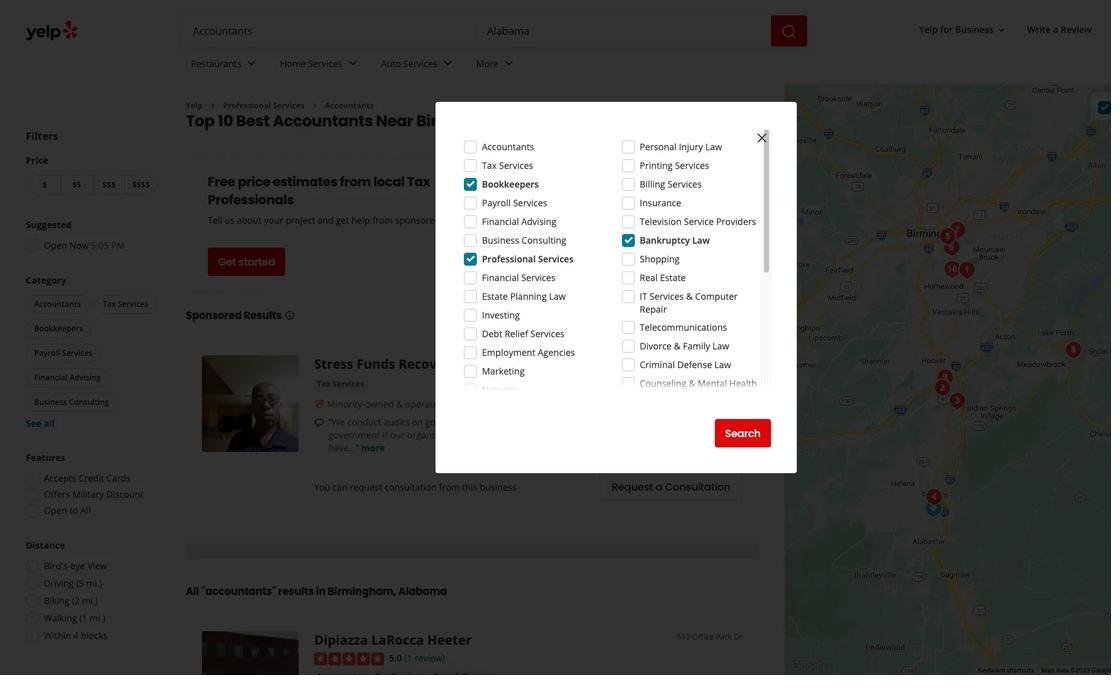 Task type: locate. For each thing, give the bounding box(es) containing it.
yelp left for
[[919, 24, 938, 36]]

0 horizontal spatial alabama
[[398, 585, 447, 600]]

payroll
[[482, 197, 511, 209], [34, 348, 60, 359]]

5 star rating image
[[314, 653, 384, 666]]

0 vertical spatial tax services
[[482, 159, 533, 172]]

& up audits
[[396, 398, 403, 411]]

professional services left 16 chevron right v2 icon
[[223, 100, 304, 111]]

0 horizontal spatial 24 chevron down v2 image
[[244, 56, 260, 71]]

tax right accountants button
[[103, 299, 116, 310]]

& left computer
[[686, 290, 693, 303]]

24 chevron down v2 image right restaurants
[[244, 56, 260, 71]]

1 vertical spatial mi.)
[[82, 595, 98, 607]]

financial advising inside search dialog
[[482, 216, 557, 228]]

to down military
[[69, 505, 78, 517]]

all down military
[[80, 505, 91, 517]]

stress up tax services link
[[314, 356, 353, 373]]

1 horizontal spatial that
[[673, 429, 690, 442]]

bookkeepers inside search dialog
[[482, 178, 539, 190]]

1 horizontal spatial professional
[[482, 253, 536, 265]]

tax services button down pm on the left top of page
[[94, 295, 157, 314]]

1 vertical spatial group
[[23, 274, 160, 430]]

3590-b pelham pkwy
[[668, 356, 743, 367]]

have…"
[[328, 442, 359, 455]]

walking
[[44, 612, 77, 625]]

all left "accountants"
[[186, 585, 199, 600]]

1 horizontal spatial from
[[372, 215, 393, 227]]

1 horizontal spatial business consulting
[[482, 234, 566, 247]]

1 horizontal spatial alabama
[[522, 111, 594, 132]]

tax inside free price estimates from local tax professionals tell us about your project and get help from sponsored businesses.
[[407, 173, 430, 191]]

dipiazza larocca heeter image
[[954, 257, 980, 283]]

professional services
[[223, 100, 304, 111], [482, 253, 574, 265]]

1 open from the top
[[44, 239, 67, 252]]

best
[[236, 111, 270, 132]]

request
[[350, 482, 382, 494]]

funds inside ""we conduct audits on government agencies to locate families that are owed money by the government if our organization, stress funds recovery, contacted you we believe that we have…""
[[492, 429, 518, 442]]

business consulting button
[[26, 393, 117, 412]]

defense
[[677, 359, 712, 371]]

1 vertical spatial professional
[[482, 253, 536, 265]]

partners tax 280 image
[[1061, 337, 1087, 363]]

consulting up financial services
[[522, 234, 566, 247]]

funds up owned
[[357, 356, 395, 373]]

0 horizontal spatial business
[[34, 397, 67, 408]]

price group
[[26, 154, 160, 197]]

0 horizontal spatial stress
[[314, 356, 353, 373]]

0 vertical spatial mi.)
[[86, 578, 102, 590]]

None search field
[[183, 15, 810, 46]]

16 chevron down v2 image
[[996, 25, 1007, 35]]

dr
[[734, 632, 743, 643]]

1 vertical spatial stress
[[464, 429, 490, 442]]

stone avant & daniels, pc image
[[940, 257, 965, 283]]

0 vertical spatial group
[[22, 219, 160, 256]]

financial down payroll services button
[[34, 372, 67, 383]]

mi.) for walking (1 mi.)
[[90, 612, 105, 625]]

0 vertical spatial business consulting
[[482, 234, 566, 247]]

1 vertical spatial yelp
[[186, 100, 203, 111]]

5:05
[[91, 239, 109, 252]]

from right help
[[372, 215, 393, 227]]

2 horizontal spatial from
[[439, 482, 460, 494]]

2 open from the top
[[44, 505, 67, 517]]

1 vertical spatial payroll
[[34, 348, 60, 359]]

1 vertical spatial bookkeepers
[[34, 323, 83, 334]]

map data ©2023 google
[[1042, 667, 1111, 674]]

law up mental
[[714, 359, 731, 371]]

all
[[80, 505, 91, 517], [186, 585, 199, 600]]

1 vertical spatial from
[[372, 215, 393, 227]]

search
[[725, 426, 761, 441]]

open down offers on the bottom of the page
[[44, 505, 67, 517]]

0 vertical spatial advising
[[521, 216, 557, 228]]

price
[[26, 154, 48, 166]]

professionals
[[208, 191, 294, 209]]

can
[[333, 482, 348, 494]]

distance
[[26, 539, 65, 552]]

2 horizontal spatial 24 chevron down v2 image
[[501, 56, 517, 71]]

accountants button
[[26, 295, 89, 314]]

estate up investing
[[482, 290, 508, 303]]

employment
[[482, 347, 536, 359]]

business consulting
[[482, 234, 566, 247], [34, 397, 109, 408]]

1 horizontal spatial (1
[[405, 653, 412, 665]]

that left are
[[592, 416, 609, 429]]

started
[[238, 255, 275, 270]]

2 vertical spatial mi.)
[[90, 612, 105, 625]]

bird's-
[[44, 560, 70, 572]]

1 horizontal spatial financial advising
[[482, 216, 557, 228]]

2 vertical spatial financial
[[34, 372, 67, 383]]

2 vertical spatial business
[[34, 397, 67, 408]]

24 chevron down v2 image inside the 'restaurants' link
[[244, 56, 260, 71]]

& inside it services & computer repair
[[686, 290, 693, 303]]

0 vertical spatial bookkeepers
[[482, 178, 539, 190]]

24 chevron down v2 image for more
[[501, 56, 517, 71]]

2 24 chevron down v2 image from the left
[[440, 56, 456, 71]]

estate planning law
[[482, 290, 566, 303]]

0 horizontal spatial government
[[328, 429, 380, 442]]

1 horizontal spatial professional services
[[482, 253, 574, 265]]

stress funds recovery image
[[202, 356, 299, 453]]

1 24 chevron down v2 image from the left
[[244, 56, 260, 71]]

0 horizontal spatial payroll services
[[34, 348, 92, 359]]

1 horizontal spatial a
[[1053, 24, 1059, 36]]

2 vertical spatial group
[[22, 452, 160, 521]]

search dialog
[[0, 0, 1111, 676]]

16 chevron right v2 image
[[310, 101, 320, 111]]

home services
[[280, 57, 342, 69]]

1 horizontal spatial advising
[[521, 216, 557, 228]]

bookkeepers down accountants button
[[34, 323, 83, 334]]

services
[[308, 57, 342, 69], [403, 57, 438, 69], [273, 100, 304, 111], [499, 159, 533, 172], [675, 159, 709, 172], [668, 178, 702, 190], [513, 197, 547, 209], [538, 253, 574, 265], [521, 272, 556, 284], [650, 290, 684, 303], [118, 299, 148, 310], [530, 328, 565, 340], [62, 348, 92, 359], [332, 379, 364, 390]]

1 horizontal spatial yelp
[[919, 24, 938, 36]]

0 vertical spatial financial advising
[[482, 216, 557, 228]]

1 vertical spatial tax services
[[103, 299, 148, 310]]

0 horizontal spatial tax services button
[[94, 295, 157, 314]]

tax up 16 minority owned v2 'image'
[[317, 379, 330, 390]]

16 speech v2 image
[[314, 418, 325, 429]]

payroll up businesses.
[[482, 197, 511, 209]]

(1 down (2
[[79, 612, 87, 625]]

yelp for yelp for business
[[919, 24, 938, 36]]

mi.) right (5
[[86, 578, 102, 590]]

operated
[[405, 398, 444, 411]]

david p. kassouf, cpa image
[[935, 224, 961, 250]]

tax services inside button
[[103, 299, 148, 310]]

0 horizontal spatial tax services
[[103, 299, 148, 310]]

this
[[462, 482, 477, 494]]

24 chevron down v2 image inside more link
[[501, 56, 517, 71]]

more link
[[361, 442, 385, 455]]

tax services button
[[94, 295, 157, 314], [314, 378, 367, 391]]

"we
[[328, 416, 345, 429]]

hoover tax services image
[[932, 365, 958, 391]]

open for open to all
[[44, 505, 67, 517]]

consulting down financial advising button
[[69, 397, 109, 408]]

1 vertical spatial payroll services
[[34, 348, 92, 359]]

business consulting inside search dialog
[[482, 234, 566, 247]]

0 horizontal spatial a
[[656, 480, 663, 495]]

0 vertical spatial stress
[[314, 356, 353, 373]]

10
[[218, 111, 233, 132]]

computer
[[695, 290, 738, 303]]

24 chevron down v2 image
[[244, 56, 260, 71], [440, 56, 456, 71], [501, 56, 517, 71]]

offers military discount
[[44, 488, 143, 501]]

professional up financial services
[[482, 253, 536, 265]]

financial up financial services
[[482, 216, 519, 228]]

stress inside stress funds recovery tax services
[[314, 356, 353, 373]]

a right request at the bottom right
[[656, 480, 663, 495]]

minority-
[[327, 398, 365, 411]]

estimates
[[273, 173, 337, 191]]

1 horizontal spatial bookkeepers
[[482, 178, 539, 190]]

locate
[[529, 416, 554, 429]]

divorce & family law
[[640, 340, 729, 352]]

0 horizontal spatial to
[[69, 505, 78, 517]]

government
[[425, 416, 477, 429], [328, 429, 380, 442]]

payroll services up businesses.
[[482, 197, 547, 209]]

mi.) for driving (5 mi.)
[[86, 578, 102, 590]]

professional
[[223, 100, 271, 111], [482, 253, 536, 265]]

yelp
[[919, 24, 938, 36], [186, 100, 203, 111]]

we
[[625, 429, 638, 442]]

1 vertical spatial financial advising
[[34, 372, 101, 383]]

tell
[[208, 215, 222, 227]]

group containing suggested
[[22, 219, 160, 256]]

open down suggested
[[44, 239, 67, 252]]

law for estate planning law
[[549, 290, 566, 303]]

insurance
[[640, 197, 681, 209]]

1 horizontal spatial payroll services
[[482, 197, 547, 209]]

park
[[716, 632, 732, 643]]

option group containing distance
[[22, 539, 160, 647]]

alabama
[[522, 111, 594, 132], [398, 585, 447, 600]]

law for personal injury law
[[705, 141, 722, 153]]

stress funds recovery image
[[921, 496, 947, 522]]

relief
[[505, 328, 528, 340]]

financial advising up financial services
[[482, 216, 557, 228]]

©2023
[[1071, 667, 1090, 674]]

estate down shopping
[[660, 272, 686, 284]]

see all
[[26, 418, 55, 430]]

within
[[44, 630, 71, 642]]

financial services
[[482, 272, 556, 284]]

yelp for business button
[[914, 18, 1012, 42]]

24 chevron down v2 image right auto services
[[440, 56, 456, 71]]

a for write
[[1053, 24, 1059, 36]]

from left this
[[439, 482, 460, 494]]

funds inside stress funds recovery tax services
[[357, 356, 395, 373]]

3590-
[[668, 356, 688, 367]]

1 horizontal spatial business
[[482, 234, 519, 247]]

about
[[237, 215, 262, 227]]

business inside search dialog
[[482, 234, 519, 247]]

business up all
[[34, 397, 67, 408]]

keyboard shortcuts
[[978, 667, 1034, 674]]

yelp left 16 chevron right v2 image
[[186, 100, 203, 111]]

payroll down bookkeepers 'button'
[[34, 348, 60, 359]]

1 vertical spatial alabama
[[398, 585, 447, 600]]

services inside stress funds recovery tax services
[[332, 379, 364, 390]]

1 vertical spatial open
[[44, 505, 67, 517]]

financial advising down payroll services button
[[34, 372, 101, 383]]

1 horizontal spatial stress
[[464, 429, 490, 442]]

payroll services down bookkeepers 'button'
[[34, 348, 92, 359]]

search image
[[781, 24, 797, 39]]

1 vertical spatial professional services
[[482, 253, 574, 265]]

1 vertical spatial funds
[[492, 429, 518, 442]]

television
[[640, 216, 682, 228]]

debt relief services
[[482, 328, 565, 340]]

payroll inside search dialog
[[482, 197, 511, 209]]

advising up financial services
[[521, 216, 557, 228]]

business consulting up financial services
[[482, 234, 566, 247]]

yelp inside yelp for business button
[[919, 24, 938, 36]]

open for open now 5:05 pm
[[44, 239, 67, 252]]

group containing features
[[22, 452, 160, 521]]

0 vertical spatial business
[[955, 24, 994, 36]]

a inside button
[[656, 480, 663, 495]]

advising inside button
[[69, 372, 101, 383]]

0 horizontal spatial all
[[80, 505, 91, 517]]

option group
[[22, 539, 160, 647]]

1 horizontal spatial 24 chevron down v2 image
[[440, 56, 456, 71]]

real
[[640, 272, 658, 284]]

(2
[[72, 595, 80, 607]]

that down by
[[673, 429, 690, 442]]

a inside "link"
[[1053, 24, 1059, 36]]

1 vertical spatial consulting
[[69, 397, 109, 408]]

to left locate
[[518, 416, 527, 429]]

advising up business consulting button
[[69, 372, 101, 383]]

0 horizontal spatial consulting
[[69, 397, 109, 408]]

business consulting down financial advising button
[[34, 397, 109, 408]]

stress
[[314, 356, 353, 373], [464, 429, 490, 442]]

1 horizontal spatial tax services
[[482, 159, 533, 172]]

group
[[22, 219, 160, 256], [23, 274, 160, 430], [22, 452, 160, 521]]

nationwide virtual accounting & tax image
[[930, 376, 956, 401]]

0 horizontal spatial (1
[[79, 612, 87, 625]]

mi.) right (2
[[82, 595, 98, 607]]

law right injury
[[705, 141, 722, 153]]

(1 right 5.0
[[405, 653, 412, 665]]

business
[[955, 24, 994, 36], [482, 234, 519, 247], [34, 397, 67, 408]]

professional services inside search dialog
[[482, 253, 574, 265]]

0 vertical spatial consulting
[[522, 234, 566, 247]]

0 horizontal spatial funds
[[357, 356, 395, 373]]

shopping
[[640, 253, 680, 265]]

0 vertical spatial payroll services
[[482, 197, 547, 209]]

request
[[612, 480, 653, 495]]

0 horizontal spatial from
[[340, 173, 371, 191]]

consulting inside search dialog
[[522, 234, 566, 247]]

government down conduct on the left
[[328, 429, 380, 442]]

financial up the estate planning law
[[482, 272, 519, 284]]

0 vertical spatial to
[[518, 416, 527, 429]]

1 vertical spatial tax services button
[[314, 378, 367, 391]]

3 24 chevron down v2 image from the left
[[501, 56, 517, 71]]

2 horizontal spatial business
[[955, 24, 994, 36]]

professional services up financial services
[[482, 253, 574, 265]]

(1 review)
[[405, 653, 445, 665]]

birmingham, down more
[[416, 111, 519, 132]]

conduct
[[347, 416, 381, 429]]

government up organization,
[[425, 416, 477, 429]]

sponsored results
[[186, 309, 282, 324]]

1 horizontal spatial funds
[[492, 429, 518, 442]]

1 vertical spatial all
[[186, 585, 199, 600]]

0 horizontal spatial payroll
[[34, 348, 60, 359]]

business down businesses.
[[482, 234, 519, 247]]

credit
[[79, 472, 104, 485]]

printing services
[[640, 159, 709, 172]]

bookkeepers up businesses.
[[482, 178, 539, 190]]

24 chevron down v2 image right more
[[501, 56, 517, 71]]

0 vertical spatial yelp
[[919, 24, 938, 36]]

group containing category
[[23, 274, 160, 430]]

1 horizontal spatial consulting
[[522, 234, 566, 247]]

0 vertical spatial birmingham,
[[416, 111, 519, 132]]

0 horizontal spatial yelp
[[186, 100, 203, 111]]

divorce
[[640, 340, 672, 352]]

estate
[[660, 272, 686, 284], [482, 290, 508, 303]]

2 vertical spatial from
[[439, 482, 460, 494]]

tax up businesses.
[[482, 159, 497, 172]]

0 vertical spatial professional services
[[223, 100, 304, 111]]

bookkeepers
[[482, 178, 539, 190], [34, 323, 83, 334]]

sas tax & accounting image
[[921, 485, 947, 510]]

tax
[[482, 159, 497, 172], [407, 173, 430, 191], [103, 299, 116, 310], [317, 379, 330, 390]]

business left 16 chevron down v2 icon
[[955, 24, 994, 36]]

to inside ""we conduct audits on government agencies to locate families that are owed money by the government if our organization, stress funds recovery, contacted you we believe that we have…""
[[518, 416, 527, 429]]

1 vertical spatial business
[[482, 234, 519, 247]]

1 horizontal spatial all
[[186, 585, 199, 600]]

biking
[[44, 595, 70, 607]]

driving (5 mi.)
[[44, 578, 102, 590]]

0 vertical spatial government
[[425, 416, 477, 429]]

law right "planning" at the top of page
[[549, 290, 566, 303]]

0 vertical spatial tax services button
[[94, 295, 157, 314]]

0 horizontal spatial financial advising
[[34, 372, 101, 383]]

it
[[640, 290, 647, 303]]

offers
[[44, 488, 70, 501]]

professional right 16 chevron right v2 image
[[223, 100, 271, 111]]

funds down agencies
[[492, 429, 518, 442]]

law
[[705, 141, 722, 153], [692, 234, 710, 247], [549, 290, 566, 303], [713, 340, 729, 352], [714, 359, 731, 371]]

mi.) up blocks at left
[[90, 612, 105, 625]]

24 chevron down v2 image inside auto services link
[[440, 56, 456, 71]]

consulting
[[522, 234, 566, 247], [69, 397, 109, 408]]

us
[[225, 215, 235, 227]]

1 vertical spatial (1
[[405, 653, 412, 665]]

criminal defense law
[[640, 359, 731, 371]]

1 vertical spatial a
[[656, 480, 663, 495]]

tax inside button
[[103, 299, 116, 310]]

stress inside ""we conduct audits on government agencies to locate families that are owed money by the government if our organization, stress funds recovery, contacted you we believe that we have…""
[[464, 429, 490, 442]]

0 horizontal spatial advising
[[69, 372, 101, 383]]

from left local
[[340, 173, 371, 191]]

free price estimates from local tax professionals tell us about your project and get help from sponsored businesses.
[[208, 173, 491, 227]]

financial advising inside financial advising button
[[34, 372, 101, 383]]

tax services button up minority-
[[314, 378, 367, 391]]

stress down agencies
[[464, 429, 490, 442]]

home services link
[[270, 46, 371, 84]]

birmingham, right in on the left of page
[[328, 585, 396, 600]]

a right write
[[1053, 24, 1059, 36]]

pelham
[[695, 356, 722, 367]]

see
[[26, 418, 41, 430]]

tax right local
[[407, 173, 430, 191]]

0 vertical spatial open
[[44, 239, 67, 252]]

and
[[318, 215, 334, 227]]

0 vertical spatial alabama
[[522, 111, 594, 132]]

0 vertical spatial funds
[[357, 356, 395, 373]]



Task type: vqa. For each thing, say whether or not it's contained in the screenshot.
"Business" in Yelp for Business button
no



Task type: describe. For each thing, give the bounding box(es) containing it.
business
[[480, 482, 517, 494]]

money
[[652, 416, 682, 429]]

help
[[352, 215, 370, 227]]

results
[[244, 309, 282, 324]]

$$
[[72, 179, 81, 190]]

by
[[684, 416, 694, 429]]

service
[[684, 216, 714, 228]]

local
[[373, 173, 405, 191]]

payroll inside button
[[34, 348, 60, 359]]

shortcuts
[[1007, 667, 1034, 674]]

law down service
[[692, 234, 710, 247]]

recovery,
[[520, 429, 561, 442]]

& up 3590-
[[674, 340, 681, 352]]

more
[[476, 57, 499, 69]]

criminal
[[640, 359, 675, 371]]

professional services link
[[223, 100, 304, 111]]

0 vertical spatial all
[[80, 505, 91, 517]]

your
[[264, 215, 283, 227]]

family
[[683, 340, 710, 352]]

pkwy
[[724, 356, 743, 367]]

auto services link
[[371, 46, 466, 84]]

1 vertical spatial estate
[[482, 290, 508, 303]]

audits
[[384, 416, 410, 429]]

consulting inside button
[[69, 397, 109, 408]]

"accountants"
[[201, 585, 276, 600]]

(1 inside "link"
[[405, 653, 412, 665]]

auto services
[[381, 57, 438, 69]]

marketing
[[482, 365, 525, 378]]

0 vertical spatial professional
[[223, 100, 271, 111]]

0 vertical spatial (1
[[79, 612, 87, 625]]

payroll services inside button
[[34, 348, 92, 359]]

bankruptcy
[[640, 234, 690, 247]]

for
[[940, 24, 953, 36]]

business consulting inside button
[[34, 397, 109, 408]]

office
[[692, 632, 714, 643]]

yelp for business
[[919, 24, 994, 36]]

more link
[[466, 46, 527, 84]]

510 office park dr
[[677, 632, 743, 643]]

beck & hill image
[[945, 388, 971, 414]]

(1 review) link
[[405, 651, 445, 666]]

0 horizontal spatial birmingham,
[[328, 585, 396, 600]]

yelp for yelp link
[[186, 100, 203, 111]]

a for request
[[656, 480, 663, 495]]

you
[[314, 482, 330, 494]]

financial inside button
[[34, 372, 67, 383]]

free
[[208, 173, 235, 191]]

b
[[688, 356, 693, 367]]

professional inside search dialog
[[482, 253, 536, 265]]

16 minority owned v2 image
[[314, 400, 325, 410]]

$$$$
[[132, 179, 150, 190]]

open to all
[[44, 505, 91, 517]]

(5
[[76, 578, 84, 590]]

write a review link
[[1022, 18, 1097, 42]]

16 info v2 image
[[284, 311, 295, 321]]

accountants link
[[325, 100, 374, 111]]

providers
[[716, 216, 756, 228]]

injury
[[679, 141, 703, 153]]

tax inside stress funds recovery tax services
[[317, 379, 330, 390]]

0 vertical spatial estate
[[660, 272, 686, 284]]

printing
[[640, 159, 673, 172]]

yelp link
[[186, 100, 203, 111]]

accountants inside search dialog
[[482, 141, 534, 153]]

accepts credit cards
[[44, 472, 131, 485]]

you
[[607, 429, 623, 442]]

billing services
[[640, 178, 702, 190]]

request a consultation button
[[599, 473, 743, 502]]

1 vertical spatial financial
[[482, 272, 519, 284]]

business categories element
[[181, 46, 1111, 84]]

1 horizontal spatial tax services button
[[314, 378, 367, 391]]

price
[[238, 173, 270, 191]]

minority-owned & operated
[[327, 398, 444, 411]]

discount
[[106, 488, 143, 501]]

services inside it services & computer repair
[[650, 290, 684, 303]]

agencies
[[479, 416, 516, 429]]

mental
[[698, 378, 727, 390]]

mi.) for biking (2 mi.)
[[82, 595, 98, 607]]

0 vertical spatial from
[[340, 173, 371, 191]]

randall m hancock, cpa image
[[945, 217, 971, 243]]

16 chevron right v2 image
[[208, 101, 218, 111]]

dipiazza larocca heeter
[[314, 632, 472, 649]]

you can request consultation from this business
[[314, 482, 517, 494]]

repair
[[640, 303, 667, 316]]

more
[[361, 442, 385, 455]]

keyboard shortcuts button
[[978, 667, 1034, 676]]

0 horizontal spatial professional services
[[223, 100, 304, 111]]

24 chevron down v2 image for restaurants
[[244, 56, 260, 71]]

google image
[[788, 659, 831, 676]]

auto
[[381, 57, 401, 69]]

$$$ button
[[93, 175, 125, 195]]

request a consultation
[[612, 480, 730, 495]]

$ button
[[28, 175, 60, 195]]

employment agencies
[[482, 347, 575, 359]]

near
[[376, 111, 413, 132]]

payroll services inside search dialog
[[482, 197, 547, 209]]

accountants inside accountants button
[[34, 299, 81, 310]]

contacted
[[563, 429, 605, 442]]

businesses.
[[443, 215, 491, 227]]

health
[[729, 378, 757, 390]]

now
[[69, 239, 89, 252]]

cards
[[106, 472, 131, 485]]

business inside user actions element
[[955, 24, 994, 36]]

bookkeepers inside 'button'
[[34, 323, 83, 334]]

payroll services button
[[26, 344, 101, 363]]

blocks
[[81, 630, 108, 642]]

& down defense
[[689, 378, 695, 390]]

0 vertical spatial that
[[592, 416, 609, 429]]

personal injury law
[[640, 141, 722, 153]]

law up pkwy
[[713, 340, 729, 352]]

tax services inside search dialog
[[482, 159, 533, 172]]

510
[[677, 632, 690, 643]]

map
[[1042, 667, 1055, 674]]

0 vertical spatial financial
[[482, 216, 519, 228]]

law for criminal defense law
[[714, 359, 731, 371]]

heeter
[[427, 632, 472, 649]]

accepts
[[44, 472, 76, 485]]

close image
[[754, 130, 770, 146]]

1 horizontal spatial government
[[425, 416, 477, 429]]

we
[[692, 429, 704, 442]]

review)
[[415, 653, 445, 665]]

tax inside search dialog
[[482, 159, 497, 172]]

within 4 blocks
[[44, 630, 108, 642]]

strategic tax & accounting, llc image
[[939, 235, 965, 261]]

all "accountants" results in birmingham, alabama
[[186, 585, 447, 600]]

bankruptcy law
[[640, 234, 710, 247]]

larocca
[[371, 632, 424, 649]]

24 chevron down v2 image for auto services
[[440, 56, 456, 71]]

map region
[[745, 1, 1111, 676]]

1 horizontal spatial birmingham,
[[416, 111, 519, 132]]

1 vertical spatial to
[[69, 505, 78, 517]]

in
[[316, 585, 326, 600]]

top
[[186, 111, 215, 132]]

consultation
[[385, 482, 437, 494]]

all
[[44, 418, 55, 430]]

notaries
[[482, 384, 518, 396]]

24 chevron down v2 image
[[345, 56, 360, 71]]

advising inside search dialog
[[521, 216, 557, 228]]

1 vertical spatial that
[[673, 429, 690, 442]]

free price estimates from local tax professionals image
[[642, 188, 706, 253]]

user actions element
[[909, 18, 1111, 44]]

walking (1 mi.)
[[44, 612, 105, 625]]



